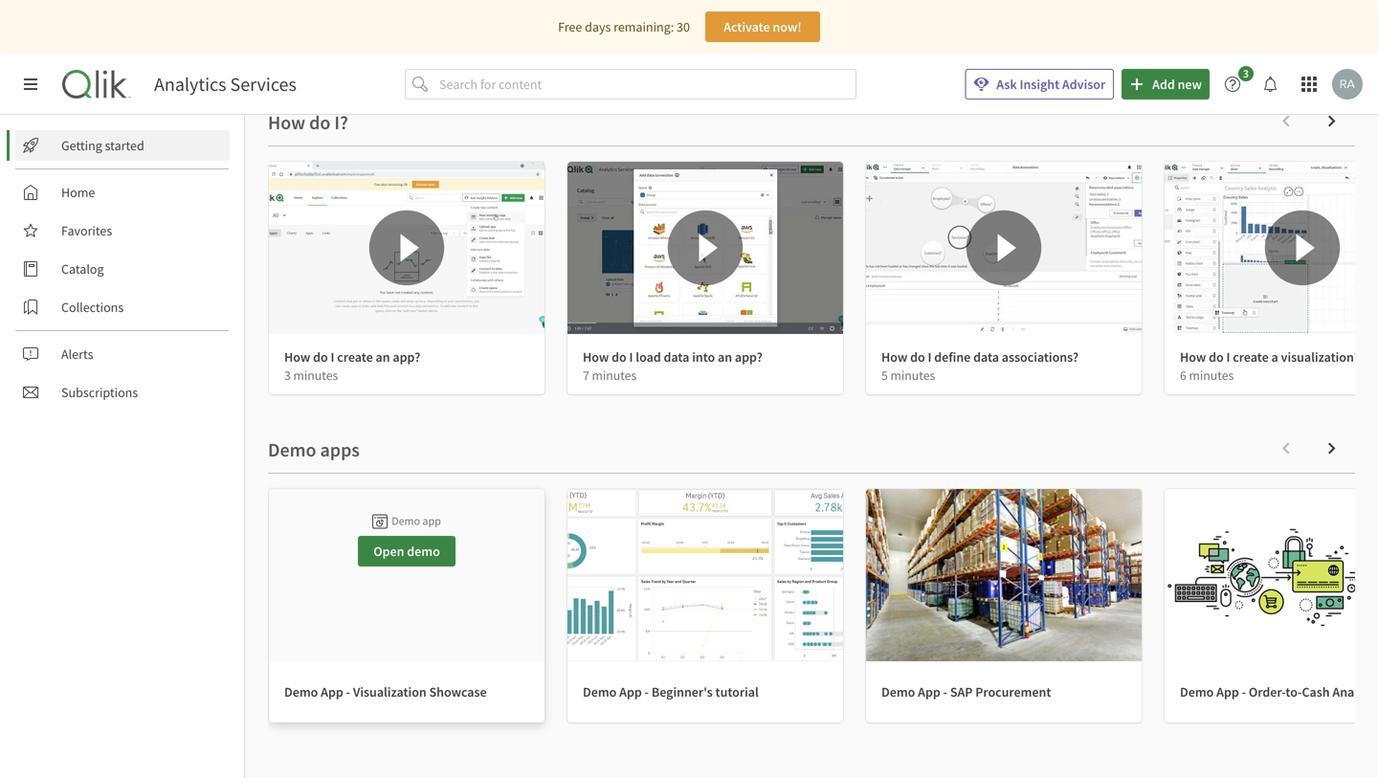 Task type: describe. For each thing, give the bounding box(es) containing it.
open demo button
[[358, 536, 456, 567]]

i for how do i create an app?
[[331, 349, 335, 366]]

cash
[[1303, 684, 1331, 701]]

demo for demo app - order-to-cash analytic
[[1181, 684, 1215, 701]]

home link
[[15, 177, 230, 208]]

how do i define data associations? element
[[882, 349, 1079, 366]]

do for how do i create a visualization?
[[1210, 349, 1225, 366]]

favorites link
[[15, 215, 230, 246]]

app? inside how do i create an app? 3 minutes
[[393, 349, 421, 366]]

3 button
[[1218, 66, 1260, 100]]

ask insight advisor
[[997, 76, 1106, 93]]

data for associations?
[[974, 349, 1000, 366]]

navigation pane element
[[0, 123, 244, 416]]

minutes for how do i define data associations?
[[891, 367, 936, 384]]

create for a
[[1234, 349, 1270, 366]]

add
[[1153, 76, 1176, 93]]

30
[[677, 18, 690, 35]]

tutorial
[[716, 684, 759, 701]]

i for how do i define data associations?
[[928, 349, 932, 366]]

do for how do i define data associations?
[[911, 349, 926, 366]]

into
[[693, 349, 716, 366]]

demo app - beginner's tutorial
[[583, 684, 759, 701]]

visualization
[[353, 684, 427, 701]]

i for how do i load data into an app?
[[630, 349, 633, 366]]

analytics services
[[154, 72, 297, 96]]

how do i create an app? 3 minutes
[[284, 349, 421, 384]]

started
[[105, 137, 144, 154]]

alerts link
[[15, 339, 230, 370]]

demo app - order-to-cash analytic
[[1181, 684, 1379, 701]]

how do i create an app? image
[[269, 162, 545, 334]]

close sidebar menu image
[[23, 77, 38, 92]]

catalog
[[61, 260, 104, 278]]

advisor
[[1063, 76, 1106, 93]]

services
[[230, 72, 297, 96]]

analytics services element
[[154, 72, 297, 96]]

collections
[[61, 299, 124, 316]]

demo app
[[392, 514, 441, 529]]

how do i define data associations? 5 minutes
[[882, 349, 1079, 384]]

demo app - beginner's tutorial image
[[568, 489, 844, 662]]

analytic
[[1333, 684, 1379, 701]]

how do i create an app? element
[[284, 349, 421, 366]]

do for how do i create an app?
[[313, 349, 328, 366]]

an inside how do i load data into an app? 7 minutes
[[718, 349, 733, 366]]

how for how do i load data into an app?
[[583, 349, 609, 366]]

how do i load data into an app? element
[[583, 349, 763, 366]]

- for beginner's
[[645, 684, 649, 701]]

an inside how do i create an app? 3 minutes
[[376, 349, 390, 366]]

how do i define data associations? image
[[867, 162, 1142, 334]]

how do i create a visualization? 6 minutes
[[1181, 349, 1361, 384]]

how for how do i define data associations?
[[882, 349, 908, 366]]

7
[[583, 367, 590, 384]]

minutes for how do i create an app?
[[294, 367, 338, 384]]

home
[[61, 184, 95, 201]]

how for how do i create a visualization?
[[1181, 349, 1207, 366]]

Search for content text field
[[436, 69, 857, 100]]

to-
[[1286, 684, 1303, 701]]

analytics
[[154, 72, 226, 96]]

getting started
[[61, 137, 144, 154]]

collections link
[[15, 292, 230, 323]]

getting started link
[[15, 130, 230, 161]]



Task type: locate. For each thing, give the bounding box(es) containing it.
2 an from the left
[[718, 349, 733, 366]]

do inside how do i create a visualization? 6 minutes
[[1210, 349, 1225, 366]]

create
[[337, 349, 373, 366], [1234, 349, 1270, 366]]

create inside how do i create a visualization? 6 minutes
[[1234, 349, 1270, 366]]

app
[[423, 514, 441, 529]]

-
[[346, 684, 351, 701], [645, 684, 649, 701], [944, 684, 948, 701], [1243, 684, 1247, 701]]

minutes right the 7
[[592, 367, 637, 384]]

associations?
[[1002, 349, 1079, 366]]

2 do from the left
[[612, 349, 627, 366]]

2 app from the left
[[620, 684, 642, 701]]

free
[[558, 18, 583, 35]]

how inside how do i load data into an app? 7 minutes
[[583, 349, 609, 366]]

data inside how do i define data associations? 5 minutes
[[974, 349, 1000, 366]]

2 app? from the left
[[735, 349, 763, 366]]

visualization?
[[1282, 349, 1361, 366]]

demo for demo app - visualization showcase
[[284, 684, 318, 701]]

1 horizontal spatial data
[[974, 349, 1000, 366]]

- for visualization
[[346, 684, 351, 701]]

i inside how do i load data into an app? 7 minutes
[[630, 349, 633, 366]]

3 inside dropdown button
[[1244, 66, 1250, 81]]

app left 'order-'
[[1217, 684, 1240, 701]]

demo left visualization
[[284, 684, 318, 701]]

i for how do i create a visualization?
[[1227, 349, 1231, 366]]

app left the beginner's
[[620, 684, 642, 701]]

3 app from the left
[[918, 684, 941, 701]]

remaining:
[[614, 18, 674, 35]]

3 right "new"
[[1244, 66, 1250, 81]]

demo
[[392, 514, 420, 529], [284, 684, 318, 701], [583, 684, 617, 701], [882, 684, 916, 701], [1181, 684, 1215, 701]]

demo left sap
[[882, 684, 916, 701]]

do inside how do i create an app? 3 minutes
[[313, 349, 328, 366]]

0 horizontal spatial create
[[337, 349, 373, 366]]

- left sap
[[944, 684, 948, 701]]

do inside how do i load data into an app? 7 minutes
[[612, 349, 627, 366]]

add new
[[1153, 76, 1203, 93]]

order-
[[1250, 684, 1286, 701]]

minutes down how do i create an app? element
[[294, 367, 338, 384]]

demo for demo app
[[392, 514, 420, 529]]

- left 'order-'
[[1243, 684, 1247, 701]]

how inside how do i create an app? 3 minutes
[[284, 349, 311, 366]]

i
[[331, 349, 335, 366], [630, 349, 633, 366], [928, 349, 932, 366], [1227, 349, 1231, 366]]

subscriptions
[[61, 384, 138, 401]]

- for sap
[[944, 684, 948, 701]]

demo left the beginner's
[[583, 684, 617, 701]]

2 i from the left
[[630, 349, 633, 366]]

3 down how do i create an app? element
[[284, 367, 291, 384]]

data inside how do i load data into an app? 7 minutes
[[664, 349, 690, 366]]

how do i load data into an app? 7 minutes
[[583, 349, 763, 384]]

open
[[374, 543, 405, 560]]

data
[[664, 349, 690, 366], [974, 349, 1000, 366]]

1 vertical spatial 3
[[284, 367, 291, 384]]

minutes inside how do i create a visualization? 6 minutes
[[1190, 367, 1235, 384]]

do for how do i load data into an app?
[[612, 349, 627, 366]]

app for beginner's
[[620, 684, 642, 701]]

4 how from the left
[[1181, 349, 1207, 366]]

how for how do i create an app?
[[284, 349, 311, 366]]

i inside how do i define data associations? 5 minutes
[[928, 349, 932, 366]]

free days remaining: 30
[[558, 18, 690, 35]]

beginner's
[[652, 684, 713, 701]]

data right 'define'
[[974, 349, 1000, 366]]

0 horizontal spatial 3
[[284, 367, 291, 384]]

activate now! link
[[706, 11, 821, 42]]

demo app - sap procurement image
[[867, 489, 1142, 662]]

app?
[[393, 349, 421, 366], [735, 349, 763, 366]]

4 do from the left
[[1210, 349, 1225, 366]]

a
[[1272, 349, 1279, 366]]

app for sap
[[918, 684, 941, 701]]

minutes for how do i create a visualization?
[[1190, 367, 1235, 384]]

3 - from the left
[[944, 684, 948, 701]]

activate now!
[[724, 18, 802, 35]]

1 minutes from the left
[[294, 367, 338, 384]]

insight
[[1020, 76, 1060, 93]]

i inside how do i create an app? 3 minutes
[[331, 349, 335, 366]]

minutes right 6
[[1190, 367, 1235, 384]]

2 - from the left
[[645, 684, 649, 701]]

1 how from the left
[[284, 349, 311, 366]]

demo app - visualization showcase
[[284, 684, 487, 701]]

ruby anderson image
[[1333, 69, 1364, 100]]

- for order-
[[1243, 684, 1247, 701]]

days
[[585, 18, 611, 35]]

sap
[[951, 684, 973, 701]]

1 an from the left
[[376, 349, 390, 366]]

- left the beginner's
[[645, 684, 649, 701]]

0 vertical spatial 3
[[1244, 66, 1250, 81]]

minutes right 5
[[891, 367, 936, 384]]

add new button
[[1122, 69, 1210, 100]]

i inside how do i create a visualization? 6 minutes
[[1227, 349, 1231, 366]]

1 horizontal spatial app?
[[735, 349, 763, 366]]

1 - from the left
[[346, 684, 351, 701]]

5
[[882, 367, 888, 384]]

data for into
[[664, 349, 690, 366]]

1 create from the left
[[337, 349, 373, 366]]

demo left 'order-'
[[1181, 684, 1215, 701]]

demo
[[407, 543, 440, 560]]

1 do from the left
[[313, 349, 328, 366]]

3 i from the left
[[928, 349, 932, 366]]

3 how from the left
[[882, 349, 908, 366]]

4 app from the left
[[1217, 684, 1240, 701]]

0 horizontal spatial an
[[376, 349, 390, 366]]

app for order-
[[1217, 684, 1240, 701]]

do
[[313, 349, 328, 366], [612, 349, 627, 366], [911, 349, 926, 366], [1210, 349, 1225, 366]]

create for an
[[337, 349, 373, 366]]

an
[[376, 349, 390, 366], [718, 349, 733, 366]]

how
[[284, 349, 311, 366], [583, 349, 609, 366], [882, 349, 908, 366], [1181, 349, 1207, 366]]

minutes inside how do i load data into an app? 7 minutes
[[592, 367, 637, 384]]

minutes inside how do i create an app? 3 minutes
[[294, 367, 338, 384]]

load
[[636, 349, 661, 366]]

demo app - order-to-cash analytics image
[[1165, 489, 1379, 662]]

create inside how do i create an app? 3 minutes
[[337, 349, 373, 366]]

app left visualization
[[321, 684, 344, 701]]

demo for demo app - beginner's tutorial
[[583, 684, 617, 701]]

app
[[321, 684, 344, 701], [620, 684, 642, 701], [918, 684, 941, 701], [1217, 684, 1240, 701]]

demo left app
[[392, 514, 420, 529]]

activate
[[724, 18, 770, 35]]

4 - from the left
[[1243, 684, 1247, 701]]

demo app - sap procurement
[[882, 684, 1052, 701]]

4 minutes from the left
[[1190, 367, 1235, 384]]

data left into in the right of the page
[[664, 349, 690, 366]]

alerts
[[61, 346, 93, 363]]

app left sap
[[918, 684, 941, 701]]

demo app - visualization showcase image
[[269, 489, 545, 662]]

now!
[[773, 18, 802, 35]]

open demo
[[374, 543, 440, 560]]

app for visualization
[[321, 684, 344, 701]]

4 i from the left
[[1227, 349, 1231, 366]]

1 horizontal spatial create
[[1234, 349, 1270, 366]]

new
[[1178, 76, 1203, 93]]

procurement
[[976, 684, 1052, 701]]

do inside how do i define data associations? 5 minutes
[[911, 349, 926, 366]]

3
[[1244, 66, 1250, 81], [284, 367, 291, 384]]

2 create from the left
[[1234, 349, 1270, 366]]

2 how from the left
[[583, 349, 609, 366]]

catalog link
[[15, 254, 230, 284]]

3 inside how do i create an app? 3 minutes
[[284, 367, 291, 384]]

how do i create a visualization? image
[[1165, 162, 1379, 334]]

1 data from the left
[[664, 349, 690, 366]]

define
[[935, 349, 971, 366]]

2 minutes from the left
[[592, 367, 637, 384]]

how do i load data into an app? image
[[568, 162, 844, 334]]

0 horizontal spatial app?
[[393, 349, 421, 366]]

how do i create a visualization? element
[[1181, 349, 1361, 366]]

minutes
[[294, 367, 338, 384], [592, 367, 637, 384], [891, 367, 936, 384], [1190, 367, 1235, 384]]

- left visualization
[[346, 684, 351, 701]]

how inside how do i create a visualization? 6 minutes
[[1181, 349, 1207, 366]]

subscriptions link
[[15, 377, 230, 408]]

2 data from the left
[[974, 349, 1000, 366]]

0 horizontal spatial data
[[664, 349, 690, 366]]

how inside how do i define data associations? 5 minutes
[[882, 349, 908, 366]]

ask
[[997, 76, 1018, 93]]

3 minutes from the left
[[891, 367, 936, 384]]

minutes inside how do i define data associations? 5 minutes
[[891, 367, 936, 384]]

1 i from the left
[[331, 349, 335, 366]]

1 horizontal spatial an
[[718, 349, 733, 366]]

1 app? from the left
[[393, 349, 421, 366]]

demo for demo app - sap procurement
[[882, 684, 916, 701]]

getting
[[61, 137, 102, 154]]

showcase
[[430, 684, 487, 701]]

1 app from the left
[[321, 684, 344, 701]]

ask insight advisor button
[[966, 69, 1115, 100]]

1 horizontal spatial 3
[[1244, 66, 1250, 81]]

favorites
[[61, 222, 112, 239]]

3 do from the left
[[911, 349, 926, 366]]

6
[[1181, 367, 1187, 384]]

app? inside how do i load data into an app? 7 minutes
[[735, 349, 763, 366]]



Task type: vqa. For each thing, say whether or not it's contained in the screenshot.


